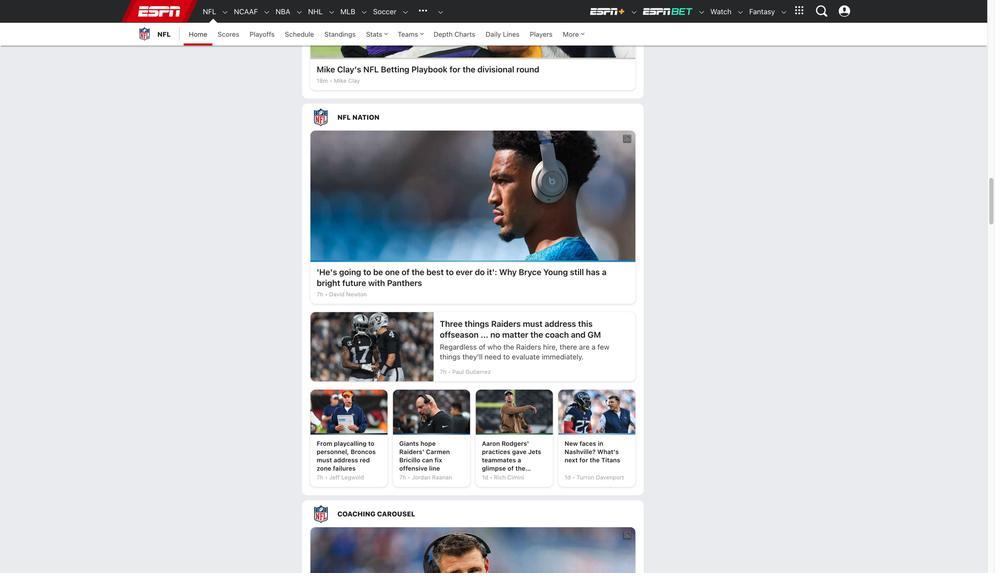Task type: vqa. For each thing, say whether or not it's contained in the screenshot.


Task type: locate. For each thing, give the bounding box(es) containing it.
0 vertical spatial address
[[545, 319, 576, 329]]

nfl link up home
[[198, 1, 216, 23]]

from playcalling to personnel, broncos must address red zone failures
[[317, 440, 376, 472]]

schedule
[[285, 30, 314, 38]]

1d
[[482, 474, 488, 481], [565, 474, 571, 481]]

nfl link left home
[[137, 23, 171, 46]]

7h for from playcalling to personnel, broncos must address red zone failures
[[317, 474, 324, 481]]

a inside aaron rodgers' practices gave jets teammates a glimpse of the future
[[518, 457, 521, 464]]

raiders up evaluate
[[516, 343, 541, 351]]

nfl up home
[[203, 7, 216, 16]]

lines
[[503, 30, 520, 38]]

must up the zone
[[317, 457, 332, 464]]

giants hope raiders' carmen bricillo can fix offensive line
[[400, 440, 450, 472]]

for right playbook
[[450, 64, 461, 74]]

2 horizontal spatial a
[[602, 267, 607, 277]]

a right are
[[592, 343, 596, 351]]

0 horizontal spatial 1d
[[482, 474, 488, 481]]

nhl
[[308, 7, 323, 16]]

1d down "next"
[[565, 474, 571, 481]]

7h for 'he's going to be one of the best to ever do it': why bryce young still has a bright future with panthers
[[317, 291, 324, 298]]

coaching carousel
[[338, 510, 415, 518]]

0 horizontal spatial address
[[334, 457, 358, 464]]

bricillo
[[400, 457, 421, 464]]

1d for aaron rodgers' practices gave jets teammates a glimpse of the future
[[482, 474, 488, 481]]

they'll
[[463, 353, 483, 361]]

1 vertical spatial address
[[334, 457, 358, 464]]

0 horizontal spatial of
[[402, 267, 410, 277]]

2 horizontal spatial of
[[508, 465, 514, 472]]

daily lines link
[[481, 23, 525, 46]]

1 vertical spatial of
[[479, 343, 486, 351]]

0 horizontal spatial for
[[450, 64, 461, 74]]

from
[[317, 440, 332, 448]]

a inside 'he's going to be one of the best to ever do it': why bryce young still has a bright future with panthers
[[602, 267, 607, 277]]

depth charts link
[[429, 23, 481, 46]]

why
[[500, 267, 517, 277]]

option
[[302, 390, 644, 489]]

1d down glimpse
[[482, 474, 488, 481]]

are
[[579, 343, 590, 351]]

1 horizontal spatial 1d
[[565, 474, 571, 481]]

can
[[422, 457, 433, 464]]

0 vertical spatial must
[[523, 319, 543, 329]]

a
[[602, 267, 607, 277], [592, 343, 596, 351], [518, 457, 521, 464]]

of
[[402, 267, 410, 277], [479, 343, 486, 351], [508, 465, 514, 472]]

0 vertical spatial future
[[343, 278, 366, 288]]

0 vertical spatial things
[[465, 319, 489, 329]]

to right need
[[503, 353, 510, 361]]

daily
[[486, 30, 501, 38]]

cimini
[[508, 474, 524, 481]]

1 vertical spatial for
[[580, 457, 588, 464]]

2 1d from the left
[[565, 474, 571, 481]]

1 1d from the left
[[482, 474, 488, 481]]

0 horizontal spatial a
[[518, 457, 521, 464]]

mike for mike clay
[[334, 77, 347, 84]]

with
[[368, 278, 385, 288]]

the down what's
[[590, 457, 600, 464]]

raiders
[[491, 319, 521, 329], [516, 343, 541, 351]]

depth
[[434, 30, 453, 38]]

option containing from playcalling to personnel, broncos must address red zone failures
[[302, 390, 644, 489]]

address up coach
[[545, 319, 576, 329]]

raanan
[[432, 474, 452, 481]]

1 horizontal spatial must
[[523, 319, 543, 329]]

future inside 'he's going to be one of the best to ever do it': why bryce young still has a bright future with panthers
[[343, 278, 366, 288]]

for down nashville?
[[580, 457, 588, 464]]

nfl left the 'nation'
[[338, 113, 351, 121]]

the left best
[[412, 267, 425, 277]]

of inside 'he's going to be one of the best to ever do it': why bryce young still has a bright future with panthers
[[402, 267, 410, 277]]

1 vertical spatial things
[[440, 353, 461, 361]]

mlb
[[341, 7, 356, 16]]

nfl image
[[137, 26, 152, 41]]

turron
[[577, 474, 595, 481]]

of left who
[[479, 343, 486, 351]]

home
[[189, 30, 207, 38]]

and
[[571, 330, 586, 340]]

the down the matter
[[504, 343, 514, 351]]

must up the matter
[[523, 319, 543, 329]]

aaron rodgers' practices gave jets teammates a glimpse of the future
[[482, 440, 542, 481]]

1 horizontal spatial a
[[592, 343, 596, 351]]

a right has
[[602, 267, 607, 277]]

must inside from playcalling to personnel, broncos must address red zone failures
[[317, 457, 332, 464]]

mike left clay
[[334, 77, 347, 84]]

1 vertical spatial raiders
[[516, 343, 541, 351]]

7h
[[317, 291, 324, 298], [440, 369, 447, 376], [317, 474, 324, 481], [400, 474, 406, 481]]

0 horizontal spatial must
[[317, 457, 332, 464]]

offensive
[[400, 465, 428, 472]]

the
[[463, 64, 476, 74], [412, 267, 425, 277], [531, 330, 544, 340], [504, 343, 514, 351], [590, 457, 600, 464], [516, 465, 526, 472]]

of up rich cimini
[[508, 465, 514, 472]]

7h down the zone
[[317, 474, 324, 481]]

2 vertical spatial of
[[508, 465, 514, 472]]

nfl
[[203, 7, 216, 16], [157, 30, 171, 38], [364, 64, 379, 74], [338, 113, 351, 121]]

going
[[339, 267, 361, 277]]

three
[[440, 319, 463, 329]]

things down regardless
[[440, 353, 461, 361]]

address inside from playcalling to personnel, broncos must address red zone failures
[[334, 457, 358, 464]]

of inside aaron rodgers' practices gave jets teammates a glimpse of the future
[[508, 465, 514, 472]]

0 vertical spatial for
[[450, 64, 461, 74]]

7h down offensive
[[400, 474, 406, 481]]

to up the broncos
[[368, 440, 375, 448]]

panthers
[[387, 278, 422, 288]]

future up newton
[[343, 278, 366, 288]]

of inside 'three things raiders must address this offseason ... no matter the coach and gm regardless of who the raiders hire, there are a few things they'll need to evaluate immediately.'
[[479, 343, 486, 351]]

new faces in nashville? what's next for the titans
[[565, 440, 621, 464]]

need
[[485, 353, 501, 361]]

paul
[[453, 369, 464, 376]]

1 horizontal spatial of
[[479, 343, 486, 351]]

giants
[[400, 440, 419, 448]]

watch link
[[706, 1, 732, 23]]

1 horizontal spatial address
[[545, 319, 576, 329]]

the up 'cimini'
[[516, 465, 526, 472]]

mike clay's nfl betting playbook for the divisional round
[[317, 64, 540, 74]]

must inside 'three things raiders must address this offseason ... no matter the coach and gm regardless of who the raiders hire, there are a few things they'll need to evaluate immediately.'
[[523, 319, 543, 329]]

raiders up the matter
[[491, 319, 521, 329]]

round
[[517, 64, 540, 74]]

7h down bright
[[317, 291, 324, 298]]

address
[[545, 319, 576, 329], [334, 457, 358, 464]]

the up hire,
[[531, 330, 544, 340]]

0 horizontal spatial future
[[343, 278, 366, 288]]

there
[[560, 343, 577, 351]]

jeff legwold
[[329, 474, 364, 481]]

depth charts
[[434, 30, 476, 38]]

future inside aaron rodgers' practices gave jets teammates a glimpse of the future
[[482, 473, 501, 481]]

carmen
[[426, 449, 450, 456]]

gutierrez
[[466, 369, 491, 376]]

1 horizontal spatial future
[[482, 473, 501, 481]]

7h left paul
[[440, 369, 447, 376]]

aaron
[[482, 440, 500, 448]]

of up panthers on the left of the page
[[402, 267, 410, 277]]

future down glimpse
[[482, 473, 501, 481]]

jets
[[528, 449, 542, 456]]

players
[[530, 30, 553, 38]]

2 vertical spatial a
[[518, 457, 521, 464]]

fix
[[435, 457, 442, 464]]

0 vertical spatial a
[[602, 267, 607, 277]]

address up failures
[[334, 457, 358, 464]]

no
[[491, 330, 500, 340]]

nhl link
[[303, 1, 323, 23]]

nba
[[276, 7, 291, 16]]

the left divisional
[[463, 64, 476, 74]]

has
[[586, 267, 600, 277]]

things
[[465, 319, 489, 329], [440, 353, 461, 361]]

1 vertical spatial must
[[317, 457, 332, 464]]

1 vertical spatial future
[[482, 473, 501, 481]]

1 vertical spatial a
[[592, 343, 596, 351]]

daily lines
[[486, 30, 520, 38]]

0 vertical spatial mike
[[317, 64, 335, 74]]

in
[[598, 440, 604, 448]]

the inside aaron rodgers' practices gave jets teammates a glimpse of the future
[[516, 465, 526, 472]]

few
[[598, 343, 610, 351]]

to left ever
[[446, 267, 454, 277]]

things up ...
[[465, 319, 489, 329]]

0 vertical spatial of
[[402, 267, 410, 277]]

davenport
[[596, 474, 624, 481]]

ever
[[456, 267, 473, 277]]

carousel
[[377, 510, 415, 518]]

0 horizontal spatial nfl link
[[137, 23, 171, 46]]

1 horizontal spatial things
[[465, 319, 489, 329]]

future
[[343, 278, 366, 288], [482, 473, 501, 481]]

mike up 18m
[[317, 64, 335, 74]]

1 horizontal spatial for
[[580, 457, 588, 464]]

a down gave
[[518, 457, 521, 464]]

mike clay
[[334, 77, 360, 84]]

to
[[363, 267, 371, 277], [446, 267, 454, 277], [503, 353, 510, 361], [368, 440, 375, 448]]

1 vertical spatial mike
[[334, 77, 347, 84]]

mike
[[317, 64, 335, 74], [334, 77, 347, 84]]

clay's
[[337, 64, 361, 74]]



Task type: describe. For each thing, give the bounding box(es) containing it.
watch
[[711, 7, 732, 16]]

playoffs
[[250, 30, 275, 38]]

young
[[544, 267, 568, 277]]

the inside new faces in nashville? what's next for the titans
[[590, 457, 600, 464]]

'he's going to be one of the best to ever do it': why bryce young still has a bright future with panthers
[[317, 267, 607, 288]]

hope
[[421, 440, 436, 448]]

still
[[570, 267, 584, 277]]

charts
[[455, 30, 476, 38]]

1 horizontal spatial nfl link
[[198, 1, 216, 23]]

teams
[[398, 30, 418, 38]]

scores
[[218, 30, 239, 38]]

standings
[[325, 30, 356, 38]]

address inside 'three things raiders must address this offseason ... no matter the coach and gm regardless of who the raiders hire, there are a few things they'll need to evaluate immediately.'
[[545, 319, 576, 329]]

glimpse
[[482, 465, 506, 472]]

evaluate
[[512, 353, 540, 361]]

gave
[[512, 449, 527, 456]]

to inside from playcalling to personnel, broncos must address red zone failures
[[368, 440, 375, 448]]

mlb link
[[335, 1, 356, 23]]

clay
[[348, 77, 360, 84]]

best
[[427, 267, 444, 277]]

scores link
[[213, 23, 245, 46]]

soccer
[[373, 7, 397, 16]]

red
[[360, 457, 370, 464]]

mike for mike clay's nfl betting playbook for the divisional round
[[317, 64, 335, 74]]

this
[[578, 319, 593, 329]]

soccer link
[[368, 1, 397, 23]]

nashville?
[[565, 449, 596, 456]]

fantasy
[[750, 7, 775, 16]]

a inside 'three things raiders must address this offseason ... no matter the coach and gm regardless of who the raiders hire, there are a few things they'll need to evaluate immediately.'
[[592, 343, 596, 351]]

regardless
[[440, 343, 477, 351]]

zone
[[317, 465, 331, 472]]

do
[[475, 267, 485, 277]]

matter
[[503, 330, 529, 340]]

1d for new faces in nashville? what's next for the titans
[[565, 474, 571, 481]]

standings link
[[319, 23, 361, 46]]

7h for giants hope raiders' carmen bricillo can fix offensive line
[[400, 474, 406, 481]]

ncaaf
[[234, 7, 258, 16]]

personnel,
[[317, 449, 349, 456]]

three things raiders must address this offseason ... no matter the coach and gm regardless of who the raiders hire, there are a few things they'll need to evaluate immediately.
[[440, 319, 610, 361]]

rich cimini
[[494, 474, 524, 481]]

new
[[565, 440, 578, 448]]

home link
[[184, 23, 213, 46]]

newton
[[346, 291, 367, 298]]

jordan raanan
[[412, 474, 452, 481]]

playoffs link
[[245, 23, 280, 46]]

turron davenport
[[577, 474, 624, 481]]

to left be
[[363, 267, 371, 277]]

fantasy link
[[744, 1, 775, 23]]

betting
[[381, 64, 410, 74]]

playcalling
[[334, 440, 367, 448]]

stats
[[366, 30, 382, 38]]

raiders'
[[400, 449, 425, 456]]

bright
[[317, 278, 340, 288]]

0 vertical spatial raiders
[[491, 319, 521, 329]]

divisional
[[478, 64, 515, 74]]

legwold
[[342, 474, 364, 481]]

david newton
[[329, 291, 367, 298]]

line
[[429, 465, 440, 472]]

more
[[563, 30, 579, 38]]

teammates
[[482, 457, 516, 464]]

to inside 'three things raiders must address this offseason ... no matter the coach and gm regardless of who the raiders hire, there are a few things they'll need to evaluate immediately.'
[[503, 353, 510, 361]]

bryce
[[519, 267, 542, 277]]

playbook
[[412, 64, 448, 74]]

0 horizontal spatial things
[[440, 353, 461, 361]]

for inside new faces in nashville? what's next for the titans
[[580, 457, 588, 464]]

coach
[[546, 330, 569, 340]]

gm
[[588, 330, 601, 340]]

schedule link
[[280, 23, 319, 46]]

rich
[[494, 474, 506, 481]]

jordan
[[412, 474, 431, 481]]

be
[[373, 267, 383, 277]]

players link
[[525, 23, 558, 46]]

immediately.
[[542, 353, 584, 361]]

nfl right nfl image
[[157, 30, 171, 38]]

who
[[488, 343, 502, 351]]

practices
[[482, 449, 511, 456]]

...
[[481, 330, 489, 340]]

stats link
[[361, 23, 393, 46]]

the inside 'he's going to be one of the best to ever do it': why bryce young still has a bright future with panthers
[[412, 267, 425, 277]]

jeff
[[329, 474, 340, 481]]

ncaaf link
[[229, 1, 258, 23]]

titans
[[602, 457, 621, 464]]

it':
[[487, 267, 497, 277]]

david
[[329, 291, 345, 298]]

coaching
[[338, 510, 376, 518]]

nfl right clay's
[[364, 64, 379, 74]]

hire,
[[543, 343, 558, 351]]

paul gutierrez
[[453, 369, 491, 376]]

'he's
[[317, 267, 337, 277]]



